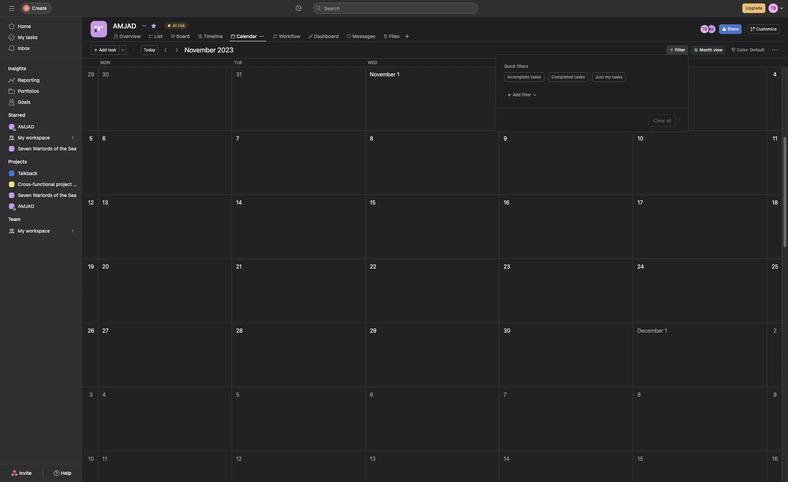 Task type: describe. For each thing, give the bounding box(es) containing it.
next month image
[[174, 47, 180, 53]]

add filter button
[[504, 90, 540, 100]]

amjad inside the starred element
[[18, 124, 34, 130]]

1 horizontal spatial 9
[[773, 392, 777, 398]]

22
[[370, 264, 376, 270]]

my
[[605, 74, 611, 80]]

november 1
[[370, 71, 399, 78]]

filter
[[522, 92, 531, 97]]

25
[[772, 264, 778, 270]]

my for my workspace link associated with see details, my workspace icon at left
[[18, 135, 25, 141]]

my tasks link
[[4, 32, 78, 43]]

insights
[[8, 66, 26, 71]]

completed
[[551, 74, 573, 80]]

workflow
[[279, 33, 300, 39]]

completed tasks
[[551, 74, 585, 80]]

0 horizontal spatial 16
[[504, 200, 509, 206]]

inbox
[[18, 45, 30, 51]]

seven for amjad
[[18, 146, 31, 152]]

sea for amjad
[[68, 146, 76, 152]]

remove from starred image
[[151, 23, 156, 28]]

month view button
[[691, 45, 726, 55]]

1 vertical spatial 16
[[772, 456, 778, 463]]

my tasks
[[18, 34, 38, 40]]

invite
[[19, 471, 32, 477]]

quick
[[504, 64, 516, 69]]

goals link
[[4, 97, 78, 108]]

incomplete
[[507, 74, 529, 80]]

28
[[236, 328, 243, 334]]

at risk
[[173, 23, 185, 28]]

workspace for see details, my workspace icon at left
[[26, 135, 50, 141]]

0 vertical spatial 9
[[504, 136, 507, 142]]

home
[[18, 23, 31, 29]]

today
[[144, 47, 155, 53]]

add filter
[[513, 92, 531, 97]]

filters
[[517, 64, 528, 69]]

12 for 13
[[236, 456, 242, 463]]

month view
[[700, 47, 722, 53]]

december
[[637, 328, 663, 334]]

0 vertical spatial 29
[[88, 71, 94, 78]]

my workspace link for see details, my workspace icon at left
[[4, 132, 78, 143]]

21
[[236, 264, 242, 270]]

1 horizontal spatial 4
[[773, 71, 777, 78]]

add for add filter
[[513, 92, 521, 97]]

list link
[[149, 33, 163, 40]]

0 vertical spatial 6
[[102, 136, 106, 142]]

3
[[89, 392, 93, 398]]

projects button
[[0, 159, 27, 165]]

just my tasks
[[595, 74, 623, 80]]

1 vertical spatial 4
[[102, 392, 106, 398]]

thu
[[502, 60, 510, 65]]

0 vertical spatial 10
[[637, 136, 643, 142]]

home link
[[4, 21, 78, 32]]

mon
[[100, 60, 110, 65]]

teams element
[[0, 213, 82, 238]]

0 horizontal spatial 5
[[89, 136, 93, 142]]

all
[[666, 118, 671, 124]]

customize button
[[748, 24, 780, 34]]

december 1
[[637, 328, 667, 334]]

cross-functional project plan link
[[4, 179, 82, 190]]

tb
[[702, 26, 707, 32]]

0 horizontal spatial 13
[[102, 200, 108, 206]]

talkback link
[[4, 168, 78, 179]]

color: default button
[[728, 45, 767, 55]]

24
[[637, 264, 644, 270]]

board
[[176, 33, 190, 39]]

create
[[32, 5, 47, 11]]

view
[[713, 47, 722, 53]]

1 vertical spatial 15
[[637, 456, 643, 463]]

create button
[[21, 3, 51, 14]]

warlords for amjad
[[33, 146, 52, 152]]

add for add task
[[99, 47, 107, 53]]

see details, my workspace image
[[71, 136, 75, 140]]

1 horizontal spatial 11
[[773, 136, 777, 142]]

0 horizontal spatial 2
[[505, 71, 508, 78]]

1 vertical spatial 2
[[773, 328, 777, 334]]

upgrade button
[[742, 3, 765, 13]]

1 for december 1
[[665, 328, 667, 334]]

1 horizontal spatial 7
[[504, 392, 507, 398]]

quick filters
[[504, 64, 528, 69]]

my workspace for my workspace link inside the teams element
[[18, 228, 50, 234]]

1 vertical spatial 10
[[88, 456, 94, 463]]

goals
[[18, 99, 30, 105]]

more actions image
[[772, 47, 778, 53]]

files
[[389, 33, 399, 39]]

clear all button
[[649, 115, 676, 127]]

the for amjad
[[60, 146, 67, 152]]

help button
[[50, 468, 76, 480]]

tue
[[234, 60, 242, 65]]

1 vertical spatial 5
[[236, 392, 239, 398]]

share
[[728, 26, 739, 32]]

today button
[[141, 45, 158, 55]]

task
[[108, 47, 116, 53]]

starred element
[[0, 109, 82, 156]]

november 2023
[[184, 46, 233, 54]]

wed
[[368, 60, 377, 65]]

insights button
[[0, 65, 26, 72]]

portfolios
[[18, 88, 39, 94]]

team button
[[0, 216, 20, 223]]

filter button
[[666, 45, 688, 55]]

board image
[[95, 25, 103, 33]]

19
[[88, 264, 94, 270]]

timeline
[[204, 33, 223, 39]]

my workspace link for see details, my workspace image
[[4, 226, 78, 237]]

31
[[236, 71, 242, 78]]

my workspace for my workspace link associated with see details, my workspace icon at left
[[18, 135, 50, 141]]

0 horizontal spatial 11
[[102, 456, 107, 463]]



Task type: vqa. For each thing, say whether or not it's contained in the screenshot.


Task type: locate. For each thing, give the bounding box(es) containing it.
my inside teams element
[[18, 228, 25, 234]]

2 the from the top
[[60, 193, 67, 198]]

1 vertical spatial 1
[[665, 328, 667, 334]]

plan
[[73, 182, 82, 187]]

1 vertical spatial 6
[[370, 392, 373, 398]]

add inside popup button
[[513, 92, 521, 97]]

3 my from the top
[[18, 228, 25, 234]]

customize
[[756, 26, 777, 32]]

0 horizontal spatial 12
[[88, 200, 94, 206]]

add inside button
[[99, 47, 107, 53]]

starred button
[[0, 112, 25, 119]]

7
[[236, 136, 239, 142], [504, 392, 507, 398]]

sea inside projects element
[[68, 193, 76, 198]]

my workspace down team
[[18, 228, 50, 234]]

sea for talkback
[[68, 193, 76, 198]]

0 horizontal spatial 6
[[102, 136, 106, 142]]

messages
[[352, 33, 375, 39]]

amjad down starred at the left of page
[[18, 124, 34, 130]]

2 seven warlords of the sea link from the top
[[4, 190, 78, 201]]

my for my workspace link inside the teams element
[[18, 228, 25, 234]]

at
[[173, 23, 177, 28]]

sea down plan
[[68, 193, 76, 198]]

1 horizontal spatial 15
[[637, 456, 643, 463]]

0 vertical spatial 13
[[102, 200, 108, 206]]

tasks inside global element
[[26, 34, 38, 40]]

0 vertical spatial 12
[[88, 200, 94, 206]]

1 horizontal spatial 6
[[370, 392, 373, 398]]

month
[[700, 47, 712, 53]]

0 horizontal spatial 1
[[397, 71, 399, 78]]

default
[[750, 47, 764, 53]]

1 horizontal spatial 29
[[370, 328, 376, 334]]

1 my workspace from the top
[[18, 135, 50, 141]]

calendar
[[236, 33, 257, 39]]

tasks for completed tasks
[[574, 74, 585, 80]]

amjad link
[[4, 122, 78, 132], [4, 201, 78, 212]]

1 the from the top
[[60, 146, 67, 152]]

1 vertical spatial warlords
[[33, 193, 52, 198]]

0 vertical spatial 15
[[370, 200, 376, 206]]

hide sidebar image
[[9, 5, 14, 11]]

november for november 2023
[[184, 46, 216, 54]]

color: default
[[737, 47, 764, 53]]

my workspace inside teams element
[[18, 228, 50, 234]]

1 my workspace link from the top
[[4, 132, 78, 143]]

portfolios link
[[4, 86, 78, 97]]

1 horizontal spatial add
[[513, 92, 521, 97]]

seven warlords of the sea inside projects element
[[18, 193, 76, 198]]

15
[[370, 200, 376, 206], [637, 456, 643, 463]]

share button
[[719, 24, 742, 34]]

0 vertical spatial 2
[[505, 71, 508, 78]]

sea inside the starred element
[[68, 146, 76, 152]]

my workspace inside the starred element
[[18, 135, 50, 141]]

0 vertical spatial seven
[[18, 146, 31, 152]]

0 horizontal spatial 4
[[102, 392, 106, 398]]

clear
[[653, 118, 665, 124]]

warlords inside projects element
[[33, 193, 52, 198]]

1 vertical spatial my workspace link
[[4, 226, 78, 237]]

team
[[8, 217, 20, 222]]

risk
[[178, 23, 185, 28]]

0 vertical spatial 11
[[773, 136, 777, 142]]

1 vertical spatial 11
[[102, 456, 107, 463]]

Search tasks, projects, and more text field
[[313, 3, 478, 14]]

my up inbox
[[18, 34, 25, 40]]

clear all
[[653, 118, 671, 124]]

talkback
[[18, 171, 37, 176]]

tasks down home
[[26, 34, 38, 40]]

4 down more actions image
[[773, 71, 777, 78]]

1 vertical spatial seven warlords of the sea link
[[4, 190, 78, 201]]

2 amjad link from the top
[[4, 201, 78, 212]]

seven warlords of the sea for talkback
[[18, 193, 76, 198]]

0 horizontal spatial 15
[[370, 200, 376, 206]]

1 vertical spatial 9
[[773, 392, 777, 398]]

1 for november 1
[[397, 71, 399, 78]]

november for november 1
[[370, 71, 396, 78]]

4
[[773, 71, 777, 78], [102, 392, 106, 398]]

warlords down cross-functional project plan link
[[33, 193, 52, 198]]

1 vertical spatial add
[[513, 92, 521, 97]]

0 vertical spatial amjad
[[18, 124, 34, 130]]

2 my from the top
[[18, 135, 25, 141]]

5
[[89, 136, 93, 142], [236, 392, 239, 398]]

the up talkback "link"
[[60, 146, 67, 152]]

just my tasks button
[[592, 72, 626, 82]]

0 vertical spatial 8
[[370, 136, 373, 142]]

2 warlords from the top
[[33, 193, 52, 198]]

november down wed
[[370, 71, 396, 78]]

0 horizontal spatial 29
[[88, 71, 94, 78]]

sea
[[68, 146, 76, 152], [68, 193, 76, 198]]

cross-
[[18, 182, 33, 187]]

my down starred at the left of page
[[18, 135, 25, 141]]

just
[[595, 74, 604, 80]]

2 workspace from the top
[[26, 228, 50, 234]]

1 seven warlords of the sea link from the top
[[4, 143, 78, 154]]

seven inside the starred element
[[18, 146, 31, 152]]

my inside the starred element
[[18, 135, 25, 141]]

1 horizontal spatial 1
[[665, 328, 667, 334]]

warlords inside the starred element
[[33, 146, 52, 152]]

global element
[[0, 17, 82, 58]]

20
[[102, 264, 109, 270]]

2 my workspace link from the top
[[4, 226, 78, 237]]

0 horizontal spatial 10
[[88, 456, 94, 463]]

tab actions image
[[260, 34, 264, 38]]

0 vertical spatial my workspace
[[18, 135, 50, 141]]

0 vertical spatial 16
[[504, 200, 509, 206]]

2
[[505, 71, 508, 78], [773, 328, 777, 334]]

add tab image
[[404, 34, 410, 39]]

1 vertical spatial of
[[54, 193, 58, 198]]

2 my workspace from the top
[[18, 228, 50, 234]]

seven warlords of the sea link up talkback "link"
[[4, 143, 78, 154]]

reporting
[[18, 77, 40, 83]]

inbox link
[[4, 43, 78, 54]]

projects
[[8, 159, 27, 165]]

0 vertical spatial sea
[[68, 146, 76, 152]]

0 vertical spatial 30
[[102, 71, 109, 78]]

None text field
[[111, 20, 138, 32]]

amjad link inside the starred element
[[4, 122, 78, 132]]

add left filter
[[513, 92, 521, 97]]

amjad inside projects element
[[18, 204, 34, 209]]

dashboard
[[314, 33, 339, 39]]

of for talkback
[[54, 193, 58, 198]]

amjad up team
[[18, 204, 34, 209]]

16
[[504, 200, 509, 206], [772, 456, 778, 463]]

seven
[[18, 146, 31, 152], [18, 193, 31, 198]]

12 for 19
[[88, 200, 94, 206]]

of for amjad
[[54, 146, 58, 152]]

amjad link up teams element
[[4, 201, 78, 212]]

my workspace link
[[4, 132, 78, 143], [4, 226, 78, 237]]

1 vertical spatial amjad
[[18, 204, 34, 209]]

workspace for see details, my workspace image
[[26, 228, 50, 234]]

overview link
[[114, 33, 141, 40]]

0 horizontal spatial 7
[[236, 136, 239, 142]]

the down project
[[60, 193, 67, 198]]

0 vertical spatial 14
[[236, 200, 242, 206]]

1 vertical spatial 29
[[370, 328, 376, 334]]

1 vertical spatial seven
[[18, 193, 31, 198]]

seven warlords of the sea down cross-functional project plan
[[18, 193, 76, 198]]

reporting link
[[4, 75, 78, 86]]

1 seven warlords of the sea from the top
[[18, 146, 76, 152]]

previous month image
[[163, 47, 169, 53]]

1 vertical spatial 12
[[236, 456, 242, 463]]

seven down cross- at the top of the page
[[18, 193, 31, 198]]

1 vertical spatial sea
[[68, 193, 76, 198]]

incomplete tasks button
[[504, 72, 544, 82]]

0 vertical spatial amjad link
[[4, 122, 78, 132]]

cross-functional project plan
[[18, 182, 82, 187]]

0 vertical spatial 7
[[236, 136, 239, 142]]

timeline link
[[198, 33, 223, 40]]

see details, my workspace image
[[71, 229, 75, 233]]

invite button
[[7, 468, 36, 480]]

the
[[60, 146, 67, 152], [60, 193, 67, 198]]

1 workspace from the top
[[26, 135, 50, 141]]

amjad link down goals link
[[4, 122, 78, 132]]

add task
[[99, 47, 116, 53]]

1 vertical spatial 8
[[637, 392, 641, 398]]

seven inside projects element
[[18, 193, 31, 198]]

color:
[[737, 47, 749, 53]]

0 vertical spatial november
[[184, 46, 216, 54]]

my workspace link down team
[[4, 226, 78, 237]]

0 vertical spatial 1
[[397, 71, 399, 78]]

1 horizontal spatial 13
[[370, 456, 376, 463]]

9
[[504, 136, 507, 142], [773, 392, 777, 398]]

2023
[[217, 46, 233, 54]]

0 horizontal spatial 14
[[236, 200, 242, 206]]

1 seven from the top
[[18, 146, 31, 152]]

seven warlords of the sea up talkback "link"
[[18, 146, 76, 152]]

1 vertical spatial 30
[[504, 328, 510, 334]]

the inside projects element
[[60, 193, 67, 198]]

the for talkback
[[60, 193, 67, 198]]

seven warlords of the sea link down functional
[[4, 190, 78, 201]]

1 horizontal spatial 2
[[773, 328, 777, 334]]

1 vertical spatial amjad link
[[4, 201, 78, 212]]

my for my tasks link
[[18, 34, 25, 40]]

sea down see details, my workspace icon at left
[[68, 146, 76, 152]]

tasks right the 'incomplete'
[[531, 74, 541, 80]]

starred
[[8, 112, 25, 118]]

0 vertical spatial seven warlords of the sea
[[18, 146, 76, 152]]

2 of from the top
[[54, 193, 58, 198]]

1 horizontal spatial november
[[370, 71, 396, 78]]

0 vertical spatial my
[[18, 34, 25, 40]]

warlords up talkback "link"
[[33, 146, 52, 152]]

1 horizontal spatial 14
[[504, 456, 510, 463]]

show options image
[[141, 23, 147, 28]]

help
[[61, 471, 71, 477]]

1 vertical spatial november
[[370, 71, 396, 78]]

tasks for incomplete tasks
[[531, 74, 541, 80]]

seven warlords of the sea for amjad
[[18, 146, 76, 152]]

0 vertical spatial of
[[54, 146, 58, 152]]

1 vertical spatial workspace
[[26, 228, 50, 234]]

1 sea from the top
[[68, 146, 76, 152]]

1 horizontal spatial 16
[[772, 456, 778, 463]]

workspace inside the starred element
[[26, 135, 50, 141]]

ex
[[709, 26, 714, 32]]

1 horizontal spatial 10
[[637, 136, 643, 142]]

my workspace link down starred at the left of page
[[4, 132, 78, 143]]

tasks inside button
[[612, 74, 623, 80]]

add left the task
[[99, 47, 107, 53]]

filter
[[675, 47, 685, 53]]

messages link
[[347, 33, 375, 40]]

1 vertical spatial 14
[[504, 456, 510, 463]]

my
[[18, 34, 25, 40], [18, 135, 25, 141], [18, 228, 25, 234]]

0 vertical spatial seven warlords of the sea link
[[4, 143, 78, 154]]

files link
[[384, 33, 399, 40]]

tasks right my
[[612, 74, 623, 80]]

calendar link
[[231, 33, 257, 40]]

1 horizontal spatial 8
[[637, 392, 641, 398]]

tasks for my tasks
[[26, 34, 38, 40]]

4 right 3
[[102, 392, 106, 398]]

1 warlords from the top
[[33, 146, 52, 152]]

0 vertical spatial my workspace link
[[4, 132, 78, 143]]

1 amjad link from the top
[[4, 122, 78, 132]]

history image
[[296, 5, 301, 11]]

board link
[[171, 33, 190, 40]]

0 vertical spatial the
[[60, 146, 67, 152]]

1 vertical spatial my
[[18, 135, 25, 141]]

seven warlords of the sea inside the starred element
[[18, 146, 76, 152]]

project
[[56, 182, 72, 187]]

workspace inside teams element
[[26, 228, 50, 234]]

1 horizontal spatial 5
[[236, 392, 239, 398]]

add task button
[[91, 45, 119, 55]]

my inside global element
[[18, 34, 25, 40]]

seven warlords of the sea link for talkback
[[4, 190, 78, 201]]

1 amjad from the top
[[18, 124, 34, 130]]

27
[[102, 328, 109, 334]]

1 horizontal spatial 12
[[236, 456, 242, 463]]

of up talkback "link"
[[54, 146, 58, 152]]

2 vertical spatial my
[[18, 228, 25, 234]]

insights element
[[0, 62, 82, 109]]

30
[[102, 71, 109, 78], [504, 328, 510, 334]]

warlords for talkback
[[33, 193, 52, 198]]

0 horizontal spatial add
[[99, 47, 107, 53]]

of inside projects element
[[54, 193, 58, 198]]

1 vertical spatial the
[[60, 193, 67, 198]]

my down team
[[18, 228, 25, 234]]

0 vertical spatial 5
[[89, 136, 93, 142]]

my workspace link inside teams element
[[4, 226, 78, 237]]

november
[[184, 46, 216, 54], [370, 71, 396, 78]]

workspace
[[26, 135, 50, 141], [26, 228, 50, 234]]

at risk button
[[161, 21, 191, 31]]

seven for talkback
[[18, 193, 31, 198]]

0 horizontal spatial 9
[[504, 136, 507, 142]]

of inside the starred element
[[54, 146, 58, 152]]

10
[[637, 136, 643, 142], [88, 456, 94, 463]]

2 amjad from the top
[[18, 204, 34, 209]]

list
[[154, 33, 163, 39]]

2 seven warlords of the sea from the top
[[18, 193, 76, 198]]

2 sea from the top
[[68, 193, 76, 198]]

projects element
[[0, 156, 82, 213]]

1 vertical spatial my workspace
[[18, 228, 50, 234]]

0 horizontal spatial 8
[[370, 136, 373, 142]]

0 vertical spatial workspace
[[26, 135, 50, 141]]

overview
[[119, 33, 141, 39]]

seven warlords of the sea link for amjad
[[4, 143, 78, 154]]

2 seven from the top
[[18, 193, 31, 198]]

tasks right "completed"
[[574, 74, 585, 80]]

more actions image
[[121, 48, 125, 52]]

my workspace down starred at the left of page
[[18, 135, 50, 141]]

1 of from the top
[[54, 146, 58, 152]]

of down cross-functional project plan
[[54, 193, 58, 198]]

1 horizontal spatial 30
[[504, 328, 510, 334]]

0 horizontal spatial november
[[184, 46, 216, 54]]

1 vertical spatial 7
[[504, 392, 507, 398]]

1 my from the top
[[18, 34, 25, 40]]

0 horizontal spatial 30
[[102, 71, 109, 78]]

seven up projects
[[18, 146, 31, 152]]

1 vertical spatial seven warlords of the sea
[[18, 193, 76, 198]]

workflow link
[[273, 33, 300, 40]]

november down timeline link
[[184, 46, 216, 54]]

0 vertical spatial 4
[[773, 71, 777, 78]]

of
[[54, 146, 58, 152], [54, 193, 58, 198]]

add
[[99, 47, 107, 53], [513, 92, 521, 97]]

18
[[772, 200, 778, 206]]

1 vertical spatial 13
[[370, 456, 376, 463]]



